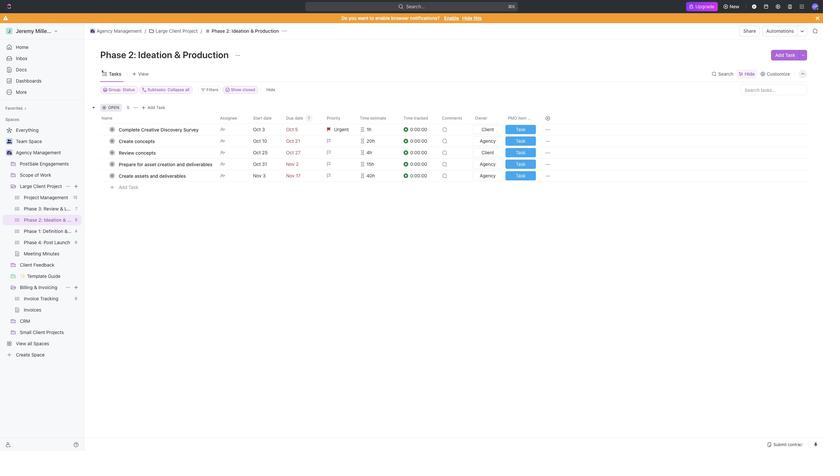 Task type: vqa. For each thing, say whether or not it's contained in the screenshot.


Task type: describe. For each thing, give the bounding box(es) containing it.
want
[[358, 15, 369, 21]]

filters
[[207, 87, 218, 92]]

team space link
[[16, 136, 80, 147]]

minutes
[[42, 251, 59, 257]]

do you want to enable browser notifications? enable hide this
[[342, 15, 482, 21]]

4
[[75, 229, 77, 234]]

invoice tracking
[[24, 296, 58, 302]]

crm link
[[20, 316, 80, 327]]

new button
[[721, 1, 744, 12]]

add for the top "add task" button
[[776, 52, 784, 58]]

create assets and deliverables link
[[117, 171, 215, 181]]

0 vertical spatial management
[[114, 28, 142, 34]]

show
[[231, 87, 242, 92]]

client button for 1h
[[472, 124, 504, 136]]

create assets and deliverables
[[119, 173, 186, 179]]

0 horizontal spatial and
[[150, 173, 158, 179]]

agency for prepare for asset creation and deliverables
[[480, 162, 496, 167]]

definition
[[43, 229, 63, 234]]

1 vertical spatial add task
[[148, 105, 165, 110]]

management for left agency management 'link'
[[33, 150, 61, 156]]

phase 4: post launch link
[[24, 238, 72, 248]]

⌘k
[[508, 4, 515, 9]]

of
[[35, 172, 39, 178]]

view for view
[[138, 71, 149, 77]]

production inside "tree"
[[67, 217, 91, 223]]

15h button
[[356, 159, 400, 170]]

2 vertical spatial add task button
[[116, 184, 141, 192]]

docs link
[[3, 65, 81, 75]]

miller's
[[35, 28, 53, 34]]

space for create space
[[31, 352, 45, 358]]

task button for 15h
[[504, 159, 537, 170]]

view button
[[130, 69, 151, 79]]

phase for 6
[[24, 240, 37, 246]]

time tracked button
[[400, 113, 438, 124]]

1 horizontal spatial phase 2: ideation & production link
[[203, 27, 281, 35]]

1 vertical spatial add task button
[[140, 104, 168, 112]]

& inside phase 1: definition & onboarding link
[[65, 229, 68, 234]]

phase 2: ideation & production inside sidebar navigation
[[24, 217, 91, 223]]

1 horizontal spatial agency management link
[[88, 27, 143, 35]]

✨
[[20, 274, 26, 279]]

phase 1: definition & onboarding
[[24, 229, 94, 234]]

subtasks: collapse all
[[148, 87, 190, 92]]

1 horizontal spatial large client project
[[156, 28, 198, 34]]

date for due date
[[295, 116, 303, 121]]

20h button
[[356, 135, 400, 147]]

notifications?
[[410, 15, 440, 21]]

0 vertical spatial ideation
[[232, 28, 249, 34]]

show closed button
[[223, 86, 258, 94]]

billing & invoicing link
[[20, 283, 63, 293]]

0 horizontal spatial deliverables
[[159, 173, 186, 179]]

view all spaces
[[16, 341, 49, 347]]

task button for 40h
[[504, 170, 537, 182]]

0 horizontal spatial spaces
[[5, 117, 19, 122]]

owner button
[[471, 113, 504, 124]]

business time image inside agency management 'link'
[[91, 29, 95, 33]]

customize button
[[759, 69, 792, 79]]

0:00:00 for 15h
[[410, 162, 427, 167]]

open
[[108, 105, 119, 110]]

favorites
[[5, 106, 23, 111]]

agency for create concepts
[[480, 138, 496, 144]]

task button for 1h
[[504, 124, 537, 136]]

more
[[16, 89, 27, 95]]

time tracked
[[404, 116, 428, 121]]

priority
[[327, 116, 340, 121]]

complete creative discovery survey
[[119, 127, 199, 133]]

upgrade link
[[687, 2, 718, 11]]

automations
[[767, 28, 794, 34]]

1 vertical spatial production
[[183, 49, 229, 60]]

0:00:00 button for 20h
[[404, 135, 438, 147]]

phase 1: definition & onboarding link
[[24, 226, 94, 237]]

sidebar navigation
[[0, 23, 94, 452]]

hide inside hide dropdown button
[[745, 71, 755, 77]]

invoice tracking link
[[24, 294, 72, 304]]

agency button for 15h
[[472, 159, 504, 170]]

0:00:00 for 20h
[[410, 138, 427, 144]]

hide inside hide button
[[267, 87, 275, 92]]

all inside 'link'
[[27, 341, 32, 347]]

invoice
[[24, 296, 39, 302]]

3:
[[38, 206, 42, 212]]

create for create concepts
[[119, 139, 133, 144]]

name button
[[100, 113, 216, 124]]

share
[[744, 28, 756, 34]]

0 vertical spatial phase 2: ideation & production
[[212, 28, 279, 34]]

0:00:00 for 40h
[[410, 173, 427, 179]]

small
[[20, 330, 31, 336]]

meeting
[[24, 251, 41, 257]]

urgent button
[[323, 124, 356, 136]]

15h
[[367, 162, 374, 167]]

ideation inside "tree"
[[44, 217, 62, 223]]

jm button
[[810, 1, 821, 12]]

1 horizontal spatial add
[[148, 105, 155, 110]]

project management
[[24, 195, 68, 201]]

4h button
[[356, 147, 400, 159]]

project management link
[[24, 193, 71, 203]]

create space
[[16, 352, 45, 358]]

everything
[[16, 127, 39, 133]]

guide
[[48, 274, 60, 279]]

template
[[27, 274, 47, 279]]

Search tasks... text field
[[741, 85, 807, 95]]

1 horizontal spatial large client project link
[[147, 27, 199, 35]]

prepare
[[119, 162, 136, 167]]

2 horizontal spatial 2:
[[226, 28, 231, 34]]

search button
[[710, 69, 736, 79]]

filters button
[[198, 86, 221, 94]]

large client project inside "tree"
[[20, 184, 62, 189]]

create for create assets and deliverables
[[119, 173, 133, 179]]

this
[[474, 15, 482, 21]]

add for bottom "add task" button
[[119, 185, 127, 190]]

feedback
[[33, 262, 54, 268]]

✨ template guide
[[20, 274, 60, 279]]

closed
[[243, 87, 255, 92]]

0 vertical spatial all
[[185, 87, 190, 92]]

spaces inside 'link'
[[33, 341, 49, 347]]

priority button
[[323, 113, 356, 124]]

assets
[[135, 173, 149, 179]]

type
[[528, 116, 537, 121]]

1 vertical spatial project
[[47, 184, 62, 189]]

favorites button
[[3, 105, 29, 113]]

jeremy miller's workspace, , element
[[6, 28, 13, 34]]

home link
[[3, 42, 81, 53]]

user group image
[[7, 140, 12, 144]]

asset
[[145, 162, 156, 167]]

inbox link
[[3, 53, 81, 64]]

0 vertical spatial add task button
[[772, 50, 800, 61]]

0 vertical spatial production
[[255, 28, 279, 34]]

client feedback
[[20, 262, 54, 268]]

share button
[[740, 26, 760, 36]]

view for view all spaces
[[16, 341, 26, 347]]

home
[[16, 44, 29, 50]]

7
[[75, 207, 77, 211]]

estimate
[[370, 116, 386, 121]]

0 vertical spatial 5
[[127, 105, 129, 110]]

comments button
[[438, 113, 471, 124]]

review inside review concepts link
[[119, 150, 134, 156]]

0 horizontal spatial large client project link
[[20, 181, 63, 192]]

subtasks:
[[148, 87, 167, 92]]

0 horizontal spatial agency management link
[[16, 148, 80, 158]]

concepts for create concepts
[[135, 139, 155, 144]]

pmo item type
[[508, 116, 537, 121]]

everything link
[[3, 125, 80, 136]]

task button for 4h
[[504, 147, 537, 159]]

1 vertical spatial business time image
[[7, 151, 12, 155]]

urgent
[[334, 127, 349, 132]]

0:00:00 button for 15h
[[404, 159, 438, 170]]

1 vertical spatial phase 2: ideation & production
[[100, 49, 231, 60]]



Task type: locate. For each thing, give the bounding box(es) containing it.
0 horizontal spatial business time image
[[7, 151, 12, 155]]

create space link
[[3, 350, 80, 361]]

large client project
[[156, 28, 198, 34], [20, 184, 62, 189]]

1 horizontal spatial add task
[[148, 105, 165, 110]]

owner
[[475, 116, 488, 121]]

prepare for asset creation and deliverables
[[119, 162, 212, 167]]

view inside view button
[[138, 71, 149, 77]]

0:00:00 button for 4h
[[404, 147, 438, 159]]

create down view all spaces on the left
[[16, 352, 30, 358]]

agency inside "tree"
[[16, 150, 32, 156]]

item
[[519, 116, 527, 121]]

view
[[138, 71, 149, 77], [16, 341, 26, 347]]

1 vertical spatial view
[[16, 341, 26, 347]]

client button for 4h
[[472, 147, 504, 159]]

space down view all spaces 'link'
[[31, 352, 45, 358]]

0:00:00 button for 40h
[[404, 170, 438, 182]]

phase
[[212, 28, 225, 34], [100, 49, 126, 60], [24, 206, 37, 212], [24, 217, 37, 223], [24, 229, 37, 234], [24, 240, 37, 246]]

management for project management "link"
[[40, 195, 68, 201]]

agency management inside "tree"
[[16, 150, 61, 156]]

0 vertical spatial view
[[138, 71, 149, 77]]

spaces
[[5, 117, 19, 122], [33, 341, 49, 347]]

1 vertical spatial 5
[[75, 218, 77, 223]]

1 vertical spatial agency management link
[[16, 148, 80, 158]]

2 vertical spatial add
[[119, 185, 127, 190]]

20h
[[367, 138, 375, 144]]

1 vertical spatial deliverables
[[159, 173, 186, 179]]

date
[[263, 116, 272, 121], [295, 116, 303, 121]]

6 up invoices link
[[75, 297, 77, 302]]

post
[[44, 240, 53, 246]]

phase 2: ideation & production link
[[203, 27, 281, 35], [24, 215, 91, 226]]

1 horizontal spatial deliverables
[[186, 162, 212, 167]]

onboarding
[[69, 229, 94, 234]]

pmo
[[508, 116, 517, 121]]

0 horizontal spatial ideation
[[44, 217, 62, 223]]

enable
[[375, 15, 390, 21]]

complete creative discovery survey link
[[117, 125, 215, 135]]

add task up the name dropdown button
[[148, 105, 165, 110]]

automations button
[[763, 26, 798, 36]]

tree inside sidebar navigation
[[3, 125, 94, 361]]

0 vertical spatial launch
[[64, 206, 80, 212]]

0 vertical spatial concepts
[[135, 139, 155, 144]]

0 horizontal spatial 5
[[75, 218, 77, 223]]

work
[[40, 172, 51, 178]]

0 vertical spatial 2:
[[226, 28, 231, 34]]

billing
[[20, 285, 33, 291]]

meeting minutes link
[[24, 249, 80, 259]]

hide button
[[264, 86, 278, 94]]

add task up "customize" on the top
[[776, 52, 796, 58]]

add down prepare
[[119, 185, 127, 190]]

2 client button from the top
[[472, 147, 504, 159]]

show closed
[[231, 87, 255, 92]]

tree containing everything
[[3, 125, 94, 361]]

1 horizontal spatial spaces
[[33, 341, 49, 347]]

hide right search on the right top of the page
[[745, 71, 755, 77]]

do
[[342, 15, 348, 21]]

view button
[[130, 66, 151, 82]]

ideation
[[232, 28, 249, 34], [138, 49, 172, 60], [44, 217, 62, 223]]

task
[[786, 52, 796, 58], [156, 105, 165, 110], [516, 127, 526, 132], [516, 138, 526, 144], [516, 150, 526, 156], [516, 162, 526, 167], [516, 173, 526, 179], [129, 185, 138, 190]]

0 vertical spatial client button
[[472, 124, 504, 136]]

1 vertical spatial ideation
[[138, 49, 172, 60]]

client inside 'link'
[[33, 330, 45, 336]]

0 horizontal spatial date
[[263, 116, 272, 121]]

time up 1h
[[360, 116, 369, 121]]

client
[[169, 28, 181, 34], [482, 127, 494, 132], [482, 150, 494, 156], [33, 184, 46, 189], [20, 262, 32, 268], [33, 330, 45, 336]]

1h
[[367, 127, 371, 132]]

0 vertical spatial spaces
[[5, 117, 19, 122]]

comments
[[442, 116, 462, 121]]

2 time from the left
[[404, 116, 413, 121]]

1 vertical spatial spaces
[[33, 341, 49, 347]]

2 vertical spatial add task
[[119, 185, 138, 190]]

0 vertical spatial deliverables
[[186, 162, 212, 167]]

add task button up the name dropdown button
[[140, 104, 168, 112]]

1 vertical spatial large client project link
[[20, 181, 63, 192]]

2: inside sidebar navigation
[[38, 217, 43, 223]]

1 0:00:00 from the top
[[410, 127, 427, 132]]

postsale engagements link
[[20, 159, 80, 169]]

0 vertical spatial large client project link
[[147, 27, 199, 35]]

0 vertical spatial review
[[119, 150, 134, 156]]

agency management link
[[88, 27, 143, 35], [16, 148, 80, 158]]

phase 3: review & launch link
[[24, 204, 80, 214]]

space inside create space link
[[31, 352, 45, 358]]

all up create space
[[27, 341, 32, 347]]

0 horizontal spatial hide
[[267, 87, 275, 92]]

0 vertical spatial and
[[177, 162, 185, 167]]

2 horizontal spatial project
[[183, 28, 198, 34]]

0 vertical spatial large
[[156, 28, 168, 34]]

2 task button from the top
[[504, 135, 537, 147]]

0 vertical spatial hide
[[462, 15, 473, 21]]

0 vertical spatial project
[[183, 28, 198, 34]]

view inside view all spaces 'link'
[[16, 341, 26, 347]]

launch down 15
[[64, 206, 80, 212]]

1 horizontal spatial and
[[177, 162, 185, 167]]

invoicing
[[38, 285, 57, 291]]

40h button
[[356, 170, 400, 182]]

start
[[253, 116, 262, 121]]

date right start
[[263, 116, 272, 121]]

prepare for asset creation and deliverables link
[[117, 160, 215, 169]]

1h button
[[356, 124, 400, 136]]

phase for 4
[[24, 229, 37, 234]]

status
[[123, 87, 135, 92]]

0 horizontal spatial large
[[20, 184, 32, 189]]

0 horizontal spatial view
[[16, 341, 26, 347]]

1 0:00:00 button from the top
[[404, 124, 438, 136]]

4 task button from the top
[[504, 159, 537, 170]]

phase for 7
[[24, 206, 37, 212]]

2 agency button from the top
[[472, 159, 504, 170]]

1 vertical spatial management
[[33, 150, 61, 156]]

scope of work link
[[20, 170, 80, 181]]

3 agency button from the top
[[472, 170, 504, 182]]

&
[[251, 28, 254, 34], [174, 49, 181, 60], [60, 206, 63, 212], [63, 217, 66, 223], [65, 229, 68, 234], [34, 285, 37, 291]]

postsale
[[20, 161, 38, 167]]

new
[[730, 4, 740, 9]]

enable
[[444, 15, 459, 21]]

phase 2: ideation & production
[[212, 28, 279, 34], [100, 49, 231, 60], [24, 217, 91, 223]]

business time image right 'workspace'
[[91, 29, 95, 33]]

time for time tracked
[[404, 116, 413, 121]]

tasks link
[[108, 69, 121, 79]]

concepts for review concepts
[[136, 150, 156, 156]]

0 vertical spatial space
[[29, 139, 42, 144]]

business time image
[[91, 29, 95, 33], [7, 151, 12, 155]]

5 0:00:00 button from the top
[[404, 170, 438, 182]]

customize
[[767, 71, 790, 77]]

add task down assets
[[119, 185, 138, 190]]

2 vertical spatial production
[[67, 217, 91, 223]]

2 vertical spatial create
[[16, 352, 30, 358]]

tracking
[[40, 296, 58, 302]]

agency
[[97, 28, 113, 34], [480, 138, 496, 144], [16, 150, 32, 156], [480, 162, 496, 167], [480, 173, 496, 179]]

2 horizontal spatial hide
[[745, 71, 755, 77]]

40h
[[367, 173, 375, 179]]

date right due
[[295, 116, 303, 121]]

0 vertical spatial agency management
[[97, 28, 142, 34]]

0 horizontal spatial add
[[119, 185, 127, 190]]

3 task button from the top
[[504, 147, 537, 159]]

add up the name dropdown button
[[148, 105, 155, 110]]

1 vertical spatial 2:
[[128, 49, 136, 60]]

0 horizontal spatial production
[[67, 217, 91, 223]]

small client projects
[[20, 330, 64, 336]]

1 vertical spatial 6
[[75, 297, 77, 302]]

launch down phase 1: definition & onboarding link
[[54, 240, 70, 246]]

1 horizontal spatial production
[[183, 49, 229, 60]]

1 vertical spatial hide
[[745, 71, 755, 77]]

3 0:00:00 from the top
[[410, 150, 427, 156]]

6 for phase 4: post launch
[[75, 240, 77, 245]]

0 horizontal spatial agency management
[[16, 150, 61, 156]]

0 vertical spatial business time image
[[91, 29, 95, 33]]

2 horizontal spatial ideation
[[232, 28, 249, 34]]

1 horizontal spatial review
[[119, 150, 134, 156]]

large
[[156, 28, 168, 34], [20, 184, 32, 189]]

0 horizontal spatial time
[[360, 116, 369, 121]]

tree
[[3, 125, 94, 361]]

2 horizontal spatial add task
[[776, 52, 796, 58]]

dashboards
[[16, 78, 42, 84]]

2 0:00:00 from the top
[[410, 138, 427, 144]]

you
[[349, 15, 357, 21]]

2 date from the left
[[295, 116, 303, 121]]

& inside phase 3: review & launch link
[[60, 206, 63, 212]]

time for time estimate
[[360, 116, 369, 121]]

add task button
[[772, 50, 800, 61], [140, 104, 168, 112], [116, 184, 141, 192]]

postsale engagements
[[20, 161, 69, 167]]

large inside sidebar navigation
[[20, 184, 32, 189]]

assignee button
[[216, 113, 249, 124]]

name
[[102, 116, 112, 121]]

1 vertical spatial agency management
[[16, 150, 61, 156]]

and
[[177, 162, 185, 167], [150, 173, 158, 179]]

5 right the open
[[127, 105, 129, 110]]

2 / from the left
[[201, 28, 202, 34]]

0 vertical spatial 6
[[75, 240, 77, 245]]

1 task button from the top
[[504, 124, 537, 136]]

& inside billing & invoicing link
[[34, 285, 37, 291]]

0 vertical spatial large client project
[[156, 28, 198, 34]]

agency button for 20h
[[472, 135, 504, 147]]

4 0:00:00 from the top
[[410, 162, 427, 167]]

1 horizontal spatial /
[[201, 28, 202, 34]]

add task button up "customize" on the top
[[772, 50, 800, 61]]

2 0:00:00 button from the top
[[404, 135, 438, 147]]

5 task button from the top
[[504, 170, 537, 182]]

1 horizontal spatial ideation
[[138, 49, 172, 60]]

1 vertical spatial all
[[27, 341, 32, 347]]

space inside "team space" link
[[29, 139, 42, 144]]

0 horizontal spatial phase 2: ideation & production link
[[24, 215, 91, 226]]

add task for bottom "add task" button
[[119, 185, 138, 190]]

6 down 4
[[75, 240, 77, 245]]

space down everything link
[[29, 139, 42, 144]]

create inside sidebar navigation
[[16, 352, 30, 358]]

0 horizontal spatial project
[[24, 195, 39, 201]]

1 vertical spatial review
[[44, 206, 59, 212]]

2 vertical spatial 2:
[[38, 217, 43, 223]]

5 0:00:00 from the top
[[410, 173, 427, 179]]

1 / from the left
[[145, 28, 146, 34]]

add task button down assets
[[116, 184, 141, 192]]

2 vertical spatial ideation
[[44, 217, 62, 223]]

1 vertical spatial and
[[150, 173, 158, 179]]

0:00:00 for 4h
[[410, 150, 427, 156]]

add up "customize" on the top
[[776, 52, 784, 58]]

3 0:00:00 button from the top
[[404, 147, 438, 159]]

1 horizontal spatial hide
[[462, 15, 473, 21]]

0 horizontal spatial review
[[44, 206, 59, 212]]

4 0:00:00 button from the top
[[404, 159, 438, 170]]

dashboards link
[[3, 76, 81, 86]]

1 client button from the top
[[472, 124, 504, 136]]

management
[[114, 28, 142, 34], [33, 150, 61, 156], [40, 195, 68, 201]]

task button for 20h
[[504, 135, 537, 147]]

0:00:00 button for 1h
[[404, 124, 438, 136]]

concepts up asset
[[136, 150, 156, 156]]

2 6 from the top
[[75, 297, 77, 302]]

create down prepare
[[119, 173, 133, 179]]

agency for create assets and deliverables
[[480, 173, 496, 179]]

deliverables down creation
[[159, 173, 186, 179]]

space for team space
[[29, 139, 42, 144]]

launch inside 'link'
[[54, 240, 70, 246]]

phase 4: post launch
[[24, 240, 70, 246]]

spaces down favorites
[[5, 117, 19, 122]]

1 date from the left
[[263, 116, 272, 121]]

business time image down user group icon
[[7, 151, 12, 155]]

1 agency button from the top
[[472, 135, 504, 147]]

1 horizontal spatial time
[[404, 116, 413, 121]]

0:00:00 for 1h
[[410, 127, 427, 132]]

view all spaces link
[[3, 339, 80, 350]]

2 vertical spatial management
[[40, 195, 68, 201]]

1 vertical spatial concepts
[[136, 150, 156, 156]]

0:00:00
[[410, 127, 427, 132], [410, 138, 427, 144], [410, 150, 427, 156], [410, 162, 427, 167], [410, 173, 427, 179]]

due date button
[[282, 113, 323, 124]]

spaces down small client projects
[[33, 341, 49, 347]]

2 horizontal spatial add
[[776, 52, 784, 58]]

0 vertical spatial agency management link
[[88, 27, 143, 35]]

1 time from the left
[[360, 116, 369, 121]]

0 vertical spatial add
[[776, 52, 784, 58]]

billing & invoicing
[[20, 285, 57, 291]]

collapse
[[168, 87, 184, 92]]

phase 3: review & launch
[[24, 206, 80, 212]]

1 vertical spatial launch
[[54, 240, 70, 246]]

deliverables right creation
[[186, 162, 212, 167]]

and right creation
[[177, 162, 185, 167]]

tasks
[[109, 71, 121, 77]]

1 vertical spatial phase 2: ideation & production link
[[24, 215, 91, 226]]

search...
[[406, 4, 425, 9]]

phase inside 'link'
[[24, 240, 37, 246]]

1 horizontal spatial agency management
[[97, 28, 142, 34]]

and down asset
[[150, 173, 158, 179]]

management inside "link"
[[40, 195, 68, 201]]

2 vertical spatial phase 2: ideation & production
[[24, 217, 91, 223]]

review right 3:
[[44, 206, 59, 212]]

group: status
[[109, 87, 135, 92]]

phase for 5
[[24, 217, 37, 223]]

1 6 from the top
[[75, 240, 77, 245]]

team
[[16, 139, 27, 144]]

group:
[[109, 87, 122, 92]]

time left tracked
[[404, 116, 413, 121]]

view up subtasks:
[[138, 71, 149, 77]]

0 vertical spatial phase 2: ideation & production link
[[203, 27, 281, 35]]

review
[[119, 150, 134, 156], [44, 206, 59, 212]]

creation
[[158, 162, 175, 167]]

agency button for 40h
[[472, 170, 504, 182]]

/
[[145, 28, 146, 34], [201, 28, 202, 34]]

0 horizontal spatial all
[[27, 341, 32, 347]]

jeremy
[[16, 28, 34, 34]]

start date
[[253, 116, 272, 121]]

1 vertical spatial create
[[119, 173, 133, 179]]

1 horizontal spatial view
[[138, 71, 149, 77]]

add task for the top "add task" button
[[776, 52, 796, 58]]

project inside "link"
[[24, 195, 39, 201]]

review inside phase 3: review & launch link
[[44, 206, 59, 212]]

1 vertical spatial large
[[20, 184, 32, 189]]

5 inside sidebar navigation
[[75, 218, 77, 223]]

concepts down creative
[[135, 139, 155, 144]]

date for start date
[[263, 116, 272, 121]]

review concepts
[[119, 150, 156, 156]]

1 vertical spatial client button
[[472, 147, 504, 159]]

create for create space
[[16, 352, 30, 358]]

review up prepare
[[119, 150, 134, 156]]

hide right closed
[[267, 87, 275, 92]]

1 horizontal spatial date
[[295, 116, 303, 121]]

1 vertical spatial large client project
[[20, 184, 62, 189]]

hide left this
[[462, 15, 473, 21]]

create down complete
[[119, 139, 133, 144]]

1 horizontal spatial 5
[[127, 105, 129, 110]]

view down small
[[16, 341, 26, 347]]

all right collapse
[[185, 87, 190, 92]]

1 horizontal spatial 2:
[[128, 49, 136, 60]]

browser
[[391, 15, 409, 21]]

5 up 4
[[75, 218, 77, 223]]

6 for invoice tracking
[[75, 297, 77, 302]]



